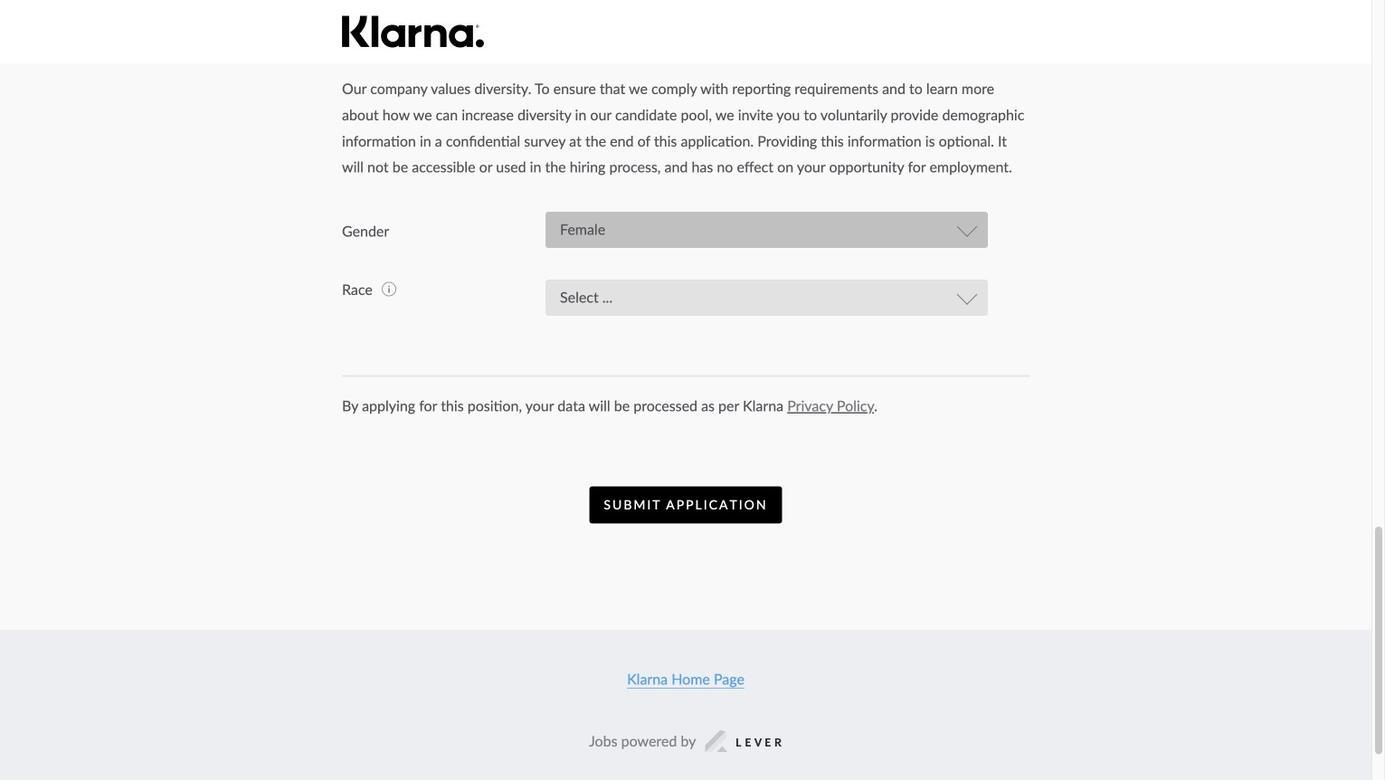 Task type: describe. For each thing, give the bounding box(es) containing it.
klarna logo image
[[342, 16, 484, 48]]



Task type: vqa. For each thing, say whether or not it's contained in the screenshot.
Click to see details about each option. icon
yes



Task type: locate. For each thing, give the bounding box(es) containing it.
click to see details about each option. image
[[382, 282, 396, 296]]

lever logo image
[[705, 730, 783, 752]]



